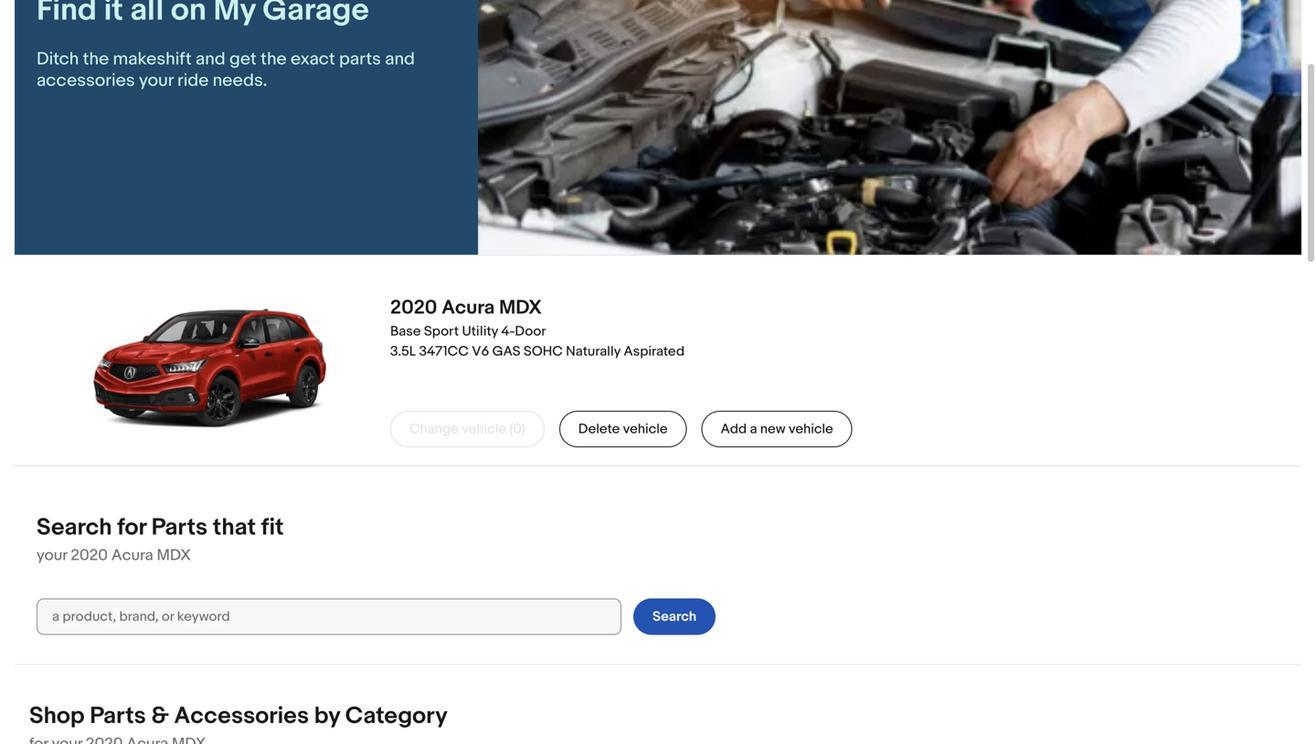 Task type: vqa. For each thing, say whether or not it's contained in the screenshot.
vehicle associated with Change
yes



Task type: locate. For each thing, give the bounding box(es) containing it.
delete vehicle button
[[559, 411, 687, 448]]

ditch the makeshift and get the exact parts and accessories your ride needs.
[[37, 48, 415, 91]]

get
[[229, 48, 257, 70]]

vehicle right the delete
[[623, 421, 668, 438]]

ride
[[177, 70, 209, 91]]

3 vehicle from the left
[[789, 421, 833, 438]]

0 vertical spatial 2020
[[390, 296, 437, 320]]

fit
[[261, 514, 284, 543]]

acura down "for" at the left bottom
[[111, 547, 153, 566]]

makeshift
[[113, 48, 192, 70]]

0 horizontal spatial acura
[[111, 547, 153, 566]]

1 vertical spatial your
[[37, 547, 67, 566]]

2 horizontal spatial vehicle
[[789, 421, 833, 438]]

1 horizontal spatial 2020
[[390, 296, 437, 320]]

vehicle left (0)
[[462, 421, 506, 438]]

and right parts
[[385, 48, 415, 70]]

1 vertical spatial parts
[[90, 703, 146, 731]]

and
[[196, 48, 225, 70], [385, 48, 415, 70]]

1 horizontal spatial search
[[653, 609, 697, 626]]

parts right "for" at the left bottom
[[151, 514, 208, 543]]

Search search field
[[37, 599, 622, 636]]

add a new vehicle
[[721, 421, 833, 438]]

2020 inside the 2020 acura mdx base sport utility 4-door 3.5l 3471cc v6 gas sohc naturally aspirated
[[390, 296, 437, 320]]

search inside search for parts that fit your 2020 acura mdx
[[37, 514, 112, 543]]

0 vertical spatial parts
[[151, 514, 208, 543]]

1 vertical spatial mdx
[[157, 547, 191, 566]]

the
[[83, 48, 109, 70], [261, 48, 287, 70]]

1 horizontal spatial your
[[139, 70, 173, 91]]

your
[[139, 70, 173, 91], [37, 547, 67, 566]]

ditch
[[37, 48, 79, 70]]

1 horizontal spatial acura
[[442, 296, 495, 320]]

0 horizontal spatial the
[[83, 48, 109, 70]]

1 vehicle from the left
[[462, 421, 506, 438]]

vehicle for change
[[462, 421, 506, 438]]

by
[[314, 703, 340, 731]]

parts
[[151, 514, 208, 543], [90, 703, 146, 731]]

0 horizontal spatial search
[[37, 514, 112, 543]]

acura inside the 2020 acura mdx base sport utility 4-door 3.5l 3471cc v6 gas sohc naturally aspirated
[[442, 296, 495, 320]]

search button
[[633, 599, 716, 636]]

your inside ditch the makeshift and get the exact parts and accessories your ride needs.
[[139, 70, 173, 91]]

1 vertical spatial search
[[653, 609, 697, 626]]

gas
[[492, 344, 521, 360]]

add
[[721, 421, 747, 438]]

1 horizontal spatial and
[[385, 48, 415, 70]]

mdx inside search for parts that fit your 2020 acura mdx
[[157, 547, 191, 566]]

2020 acura mdx image
[[88, 278, 332, 461]]

0 horizontal spatial mdx
[[157, 547, 191, 566]]

sport
[[424, 324, 459, 340]]

1 horizontal spatial the
[[261, 48, 287, 70]]

search
[[37, 514, 112, 543], [653, 609, 697, 626]]

add a new vehicle button
[[701, 411, 852, 448]]

acura
[[442, 296, 495, 320], [111, 547, 153, 566]]

vehicle
[[462, 421, 506, 438], [623, 421, 668, 438], [789, 421, 833, 438]]

search for parts that fit your 2020 acura mdx
[[37, 514, 284, 566]]

0 horizontal spatial 2020
[[71, 547, 108, 566]]

mdx inside the 2020 acura mdx base sport utility 4-door 3.5l 3471cc v6 gas sohc naturally aspirated
[[499, 296, 542, 320]]

1 horizontal spatial mdx
[[499, 296, 542, 320]]

1 vertical spatial acura
[[111, 547, 153, 566]]

2020
[[390, 296, 437, 320], [71, 547, 108, 566]]

0 vertical spatial mdx
[[499, 296, 542, 320]]

1 vertical spatial 2020
[[71, 547, 108, 566]]

parts left &
[[90, 703, 146, 731]]

exact
[[291, 48, 335, 70]]

0 horizontal spatial your
[[37, 547, 67, 566]]

for
[[117, 514, 146, 543]]

2020 inside search for parts that fit your 2020 acura mdx
[[71, 547, 108, 566]]

the right get
[[261, 48, 287, 70]]

0 vertical spatial your
[[139, 70, 173, 91]]

acura up utility
[[442, 296, 495, 320]]

0 horizontal spatial and
[[196, 48, 225, 70]]

vehicle right new
[[789, 421, 833, 438]]

(0)
[[509, 421, 525, 438]]

your inside search for parts that fit your 2020 acura mdx
[[37, 547, 67, 566]]

mdx
[[499, 296, 542, 320], [157, 547, 191, 566]]

vehicle for delete
[[623, 421, 668, 438]]

2 the from the left
[[261, 48, 287, 70]]

0 vertical spatial acura
[[442, 296, 495, 320]]

0 horizontal spatial parts
[[90, 703, 146, 731]]

the right ditch
[[83, 48, 109, 70]]

search inside button
[[653, 609, 697, 626]]

1 horizontal spatial parts
[[151, 514, 208, 543]]

2020 acura mdx base sport utility 4-door 3.5l 3471cc v6 gas sohc naturally aspirated
[[390, 296, 685, 360]]

change
[[409, 421, 459, 438]]

2 vehicle from the left
[[623, 421, 668, 438]]

and left get
[[196, 48, 225, 70]]

0 horizontal spatial vehicle
[[462, 421, 506, 438]]

category
[[345, 703, 448, 731]]

base
[[390, 324, 421, 340]]

0 vertical spatial search
[[37, 514, 112, 543]]

needs.
[[213, 70, 267, 91]]

4-
[[501, 324, 515, 340]]

1 horizontal spatial vehicle
[[623, 421, 668, 438]]



Task type: describe. For each thing, give the bounding box(es) containing it.
that
[[213, 514, 256, 543]]

search for search
[[653, 609, 697, 626]]

change vehicle (0)
[[409, 421, 525, 438]]

&
[[151, 703, 169, 731]]

2 and from the left
[[385, 48, 415, 70]]

door
[[515, 324, 546, 340]]

delete vehicle
[[578, 421, 668, 438]]

shop
[[29, 703, 85, 731]]

utility
[[462, 324, 498, 340]]

parts
[[339, 48, 381, 70]]

shop parts & accessories by category
[[29, 703, 448, 731]]

acura inside search for parts that fit your 2020 acura mdx
[[111, 547, 153, 566]]

aspirated
[[624, 344, 685, 360]]

3471cc
[[419, 344, 469, 360]]

v6
[[472, 344, 489, 360]]

1 the from the left
[[83, 48, 109, 70]]

naturally
[[566, 344, 621, 360]]

new
[[760, 421, 786, 438]]

parts inside search for parts that fit your 2020 acura mdx
[[151, 514, 208, 543]]

search for search for parts that fit your 2020 acura mdx
[[37, 514, 112, 543]]

delete
[[578, 421, 620, 438]]

3.5l
[[390, 344, 416, 360]]

accessories
[[37, 70, 135, 91]]

sohc
[[524, 344, 563, 360]]

accessories
[[174, 703, 309, 731]]

1 and from the left
[[196, 48, 225, 70]]

a
[[750, 421, 757, 438]]



